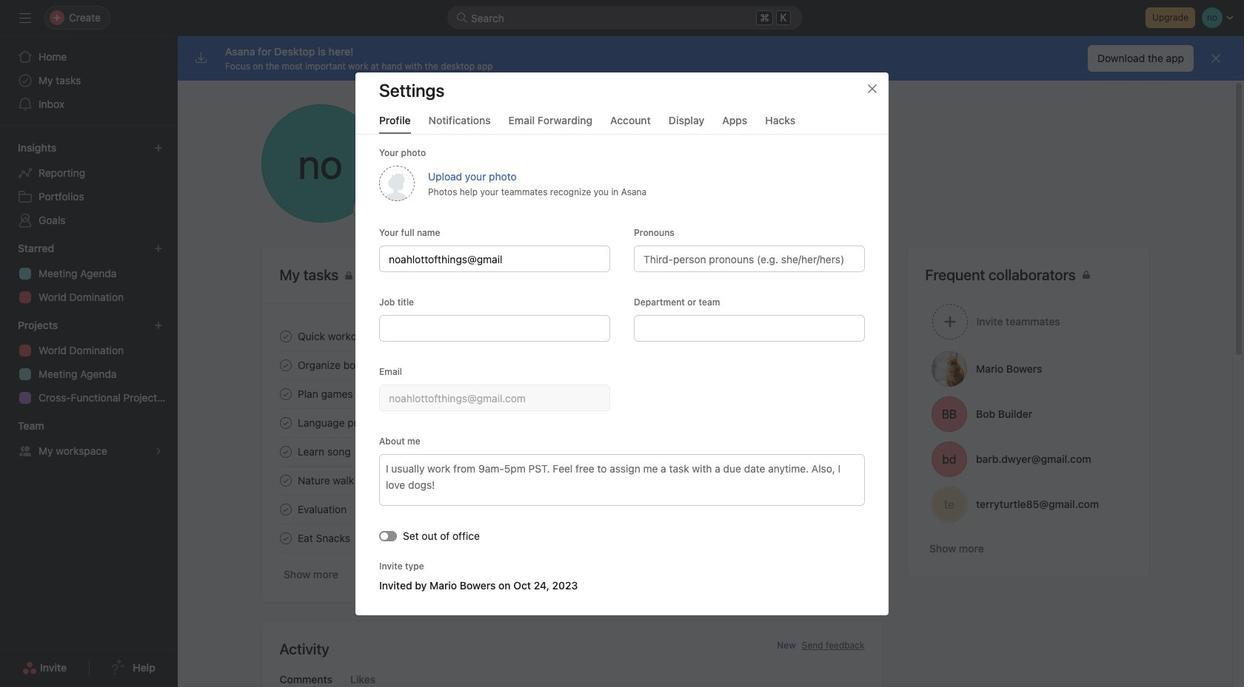 Task type: locate. For each thing, give the bounding box(es) containing it.
0 vertical spatial mark complete checkbox
[[277, 414, 294, 432]]

2 mark complete checkbox from the top
[[277, 357, 294, 374]]

2 mark complete checkbox from the top
[[277, 443, 294, 461]]

dismiss image
[[1210, 53, 1222, 64]]

Third-person pronouns (e.g. she/her/hers) text field
[[634, 245, 865, 272]]

mark complete image
[[277, 328, 294, 345], [277, 357, 294, 374], [277, 385, 294, 403], [277, 414, 294, 432], [277, 472, 294, 490]]

upload new photo image
[[261, 104, 380, 223], [379, 166, 415, 201]]

Mark complete checkbox
[[277, 414, 294, 432], [277, 443, 294, 461]]

activity tab list
[[262, 672, 882, 688]]

hide sidebar image
[[19, 12, 31, 24]]

mark complete image for third mark complete option from the bottom of the page
[[277, 472, 294, 490]]

4 mark complete image from the top
[[277, 414, 294, 432]]

3 mark complete image from the top
[[277, 385, 294, 403]]

6 mark complete checkbox from the top
[[277, 530, 294, 548]]

1 vertical spatial mark complete image
[[277, 501, 294, 519]]

2 vertical spatial mark complete image
[[277, 530, 294, 548]]

1 mark complete image from the top
[[277, 328, 294, 345]]

None text field
[[634, 315, 865, 342]]

mark complete image for 4th mark complete option from the bottom
[[277, 385, 294, 403]]

5 mark complete image from the top
[[277, 472, 294, 490]]

teams element
[[0, 413, 178, 467]]

2 mark complete image from the top
[[277, 357, 294, 374]]

3 mark complete image from the top
[[277, 530, 294, 548]]

Mark complete checkbox
[[277, 328, 294, 345], [277, 357, 294, 374], [277, 385, 294, 403], [277, 472, 294, 490], [277, 501, 294, 519], [277, 530, 294, 548]]

0 vertical spatial mark complete image
[[277, 443, 294, 461]]

mark complete image for 2nd mark complete checkbox from the bottom of the page
[[277, 414, 294, 432]]

prominent image
[[456, 12, 468, 24]]

switch
[[379, 531, 397, 541]]

mark complete image
[[277, 443, 294, 461], [277, 501, 294, 519], [277, 530, 294, 548]]

None text field
[[379, 245, 610, 272], [379, 315, 610, 342], [379, 385, 610, 411], [379, 245, 610, 272], [379, 315, 610, 342], [379, 385, 610, 411]]

projects element
[[0, 312, 178, 413]]

4 mark complete checkbox from the top
[[277, 472, 294, 490]]

1 vertical spatial mark complete checkbox
[[277, 443, 294, 461]]



Task type: vqa. For each thing, say whether or not it's contained in the screenshot.
Projects element
yes



Task type: describe. For each thing, give the bounding box(es) containing it.
1 mark complete checkbox from the top
[[277, 414, 294, 432]]

5 mark complete checkbox from the top
[[277, 501, 294, 519]]

1 mark complete image from the top
[[277, 443, 294, 461]]

starred element
[[0, 235, 178, 312]]

insights element
[[0, 135, 178, 235]]

1 mark complete checkbox from the top
[[277, 328, 294, 345]]

close image
[[866, 83, 878, 94]]

global element
[[0, 36, 178, 125]]

I usually work from 9am-5pm PST. Feel free to assign me a task with a due date anytime. Also, I love dogs! text field
[[379, 454, 865, 506]]

2 mark complete image from the top
[[277, 501, 294, 519]]

3 mark complete checkbox from the top
[[277, 385, 294, 403]]

mark complete image for sixth mark complete option from the bottom of the page
[[277, 328, 294, 345]]

mark complete image for fifth mark complete option from the bottom of the page
[[277, 357, 294, 374]]



